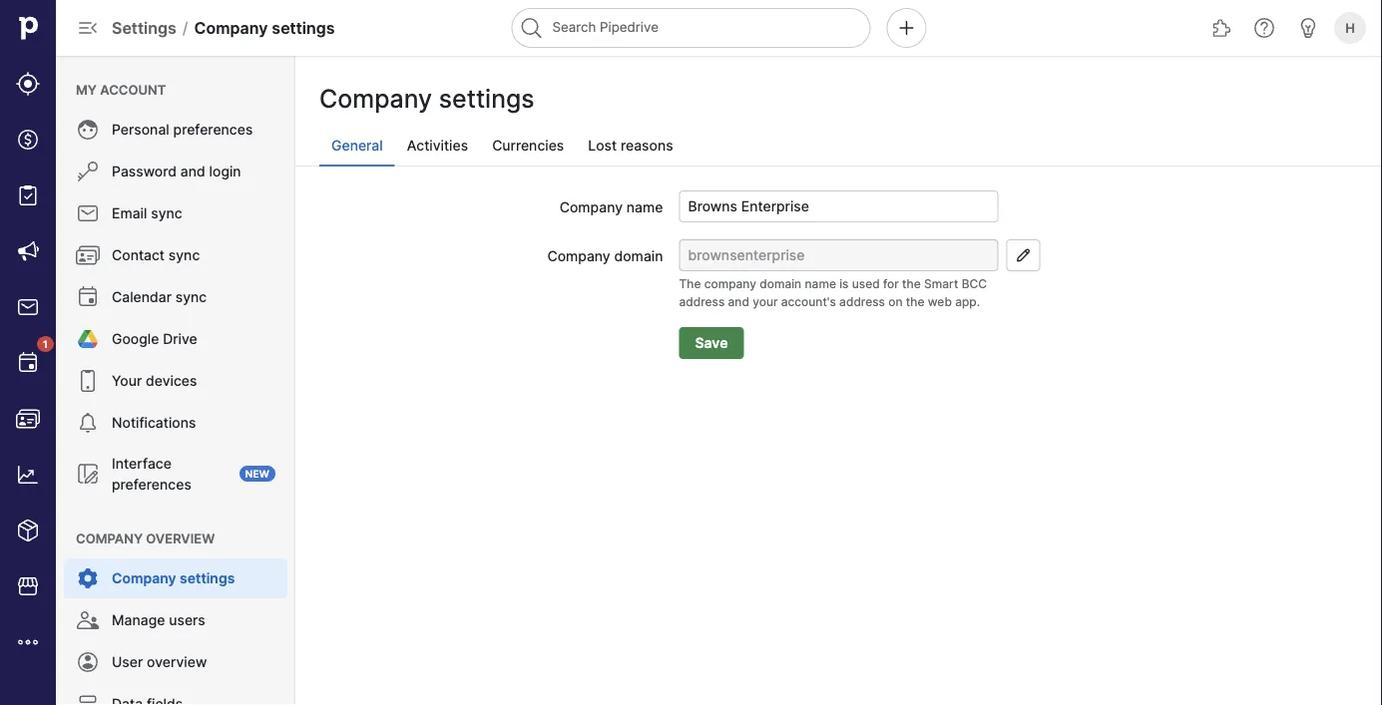 Task type: describe. For each thing, give the bounding box(es) containing it.
sync for calendar sync
[[176, 289, 207, 306]]

your devices link
[[64, 361, 288, 401]]

google
[[112, 331, 159, 348]]

contact
[[112, 247, 165, 264]]

company up company domain
[[560, 199, 623, 216]]

general
[[331, 137, 383, 154]]

password and login
[[112, 163, 241, 180]]

settings / company settings
[[112, 18, 335, 37]]

company down company name
[[547, 248, 611, 265]]

google drive link
[[64, 319, 288, 359]]

personal
[[112, 121, 169, 138]]

projects image
[[16, 184, 40, 208]]

2 address from the left
[[840, 295, 885, 309]]

lost reasons
[[588, 137, 673, 154]]

settings
[[112, 18, 176, 37]]

color undefined image for personal
[[76, 118, 100, 142]]

h
[[1346, 20, 1356, 35]]

domain inside the company domain name is used for the smart bcc address and your account's address on the web app.
[[760, 277, 802, 292]]

the company domain name is used for the smart bcc address and your account's address on the web app.
[[679, 277, 987, 309]]

home image
[[13, 13, 43, 43]]

0 vertical spatial the
[[903, 277, 921, 292]]

bcc
[[962, 277, 987, 292]]

company
[[705, 277, 757, 292]]

company settings menu item
[[56, 559, 296, 599]]

contact sync link
[[64, 236, 288, 276]]

company right /
[[194, 18, 268, 37]]

activities
[[407, 137, 468, 154]]

calendar sync
[[112, 289, 207, 306]]

my account
[[76, 82, 166, 97]]

sync for contact sync
[[169, 247, 200, 264]]

user overview
[[112, 654, 207, 671]]

save
[[695, 335, 728, 352]]

insights image
[[16, 463, 40, 487]]

1 vertical spatial the
[[906, 295, 925, 309]]

personal preferences
[[112, 121, 253, 138]]

manage
[[112, 613, 165, 629]]

company overview
[[76, 531, 215, 547]]

google drive
[[112, 331, 197, 348]]

color undefined image for contact
[[76, 244, 100, 268]]

your
[[112, 373, 142, 390]]

password
[[112, 163, 177, 180]]

color undefined image inside 1 link
[[16, 351, 40, 375]]

campaigns image
[[16, 240, 40, 264]]

email sync
[[112, 205, 182, 222]]

manage users
[[112, 613, 205, 629]]

company inside "menu item"
[[112, 571, 176, 588]]

preferences for personal
[[173, 121, 253, 138]]

your
[[753, 295, 778, 309]]

color primary image
[[1012, 248, 1036, 264]]

email sync link
[[64, 194, 288, 234]]

color undefined image for password
[[76, 160, 100, 184]]

name inside the company domain name is used for the smart bcc address and your account's address on the web app.
[[805, 277, 837, 292]]

1 link
[[6, 336, 54, 385]]

deals image
[[16, 128, 40, 152]]

menu toggle image
[[76, 16, 100, 40]]

0 vertical spatial settings
[[272, 18, 335, 37]]

contacts image
[[16, 407, 40, 431]]

calendar sync link
[[64, 278, 288, 317]]

quick add image
[[895, 16, 919, 40]]

the
[[679, 277, 701, 292]]

/
[[182, 18, 188, 37]]

sales assistant image
[[1297, 16, 1321, 40]]

color undefined image for interface preferences
[[76, 462, 100, 486]]

manage users link
[[64, 601, 288, 641]]

used
[[852, 277, 880, 292]]

menu containing personal preferences
[[56, 56, 296, 706]]

reasons
[[621, 137, 673, 154]]



Task type: vqa. For each thing, say whether or not it's contained in the screenshot.
Manage users
yes



Task type: locate. For each thing, give the bounding box(es) containing it.
color undefined image right marketplace image
[[76, 567, 100, 591]]

company settings
[[319, 84, 535, 114], [112, 571, 235, 588]]

domain
[[614, 248, 663, 265], [760, 277, 802, 292]]

0 horizontal spatial name
[[627, 199, 663, 216]]

notifications
[[112, 415, 196, 432]]

color undefined image inside email sync link
[[76, 202, 100, 226]]

color undefined image
[[76, 118, 100, 142], [76, 160, 100, 184], [76, 202, 100, 226], [76, 244, 100, 268], [76, 286, 100, 309], [76, 369, 100, 393], [76, 609, 100, 633]]

5 color undefined image from the top
[[76, 286, 100, 309]]

devices
[[146, 373, 197, 390]]

1 menu
[[0, 0, 56, 706]]

overview up company settings link
[[146, 531, 215, 547]]

the
[[903, 277, 921, 292], [906, 295, 925, 309]]

1 color undefined image from the top
[[76, 118, 100, 142]]

company down company overview
[[112, 571, 176, 588]]

company name
[[560, 199, 663, 216]]

and inside the company domain name is used for the smart bcc address and your account's address on the web app.
[[728, 295, 750, 309]]

color undefined image left calendar
[[76, 286, 100, 309]]

color undefined image left the contact
[[76, 244, 100, 268]]

color undefined image for your
[[76, 369, 100, 393]]

color undefined image inside personal preferences link
[[76, 118, 100, 142]]

overview down manage users link
[[147, 654, 207, 671]]

company settings up activities
[[319, 84, 535, 114]]

0 horizontal spatial settings
[[180, 571, 235, 588]]

2 vertical spatial settings
[[180, 571, 235, 588]]

1 horizontal spatial address
[[840, 295, 885, 309]]

color undefined image
[[76, 327, 100, 351], [16, 351, 40, 375], [76, 411, 100, 435], [76, 462, 100, 486], [76, 567, 100, 591], [76, 651, 100, 675], [76, 693, 100, 706]]

account's
[[782, 295, 836, 309]]

3 color undefined image from the top
[[76, 202, 100, 226]]

sync
[[151, 205, 182, 222], [169, 247, 200, 264], [176, 289, 207, 306]]

color undefined image left your
[[76, 369, 100, 393]]

color undefined image right the contacts image
[[76, 411, 100, 435]]

name down reasons at the left
[[627, 199, 663, 216]]

menu
[[56, 56, 296, 706]]

quick help image
[[1253, 16, 1277, 40]]

0 horizontal spatial address
[[679, 295, 725, 309]]

user overview link
[[64, 643, 288, 683]]

domain down company name
[[614, 248, 663, 265]]

color undefined image inside password and login link
[[76, 160, 100, 184]]

color undefined image down sales inbox 'icon'
[[16, 351, 40, 375]]

None text field
[[679, 240, 999, 272]]

0 horizontal spatial and
[[181, 163, 205, 180]]

user
[[112, 654, 143, 671]]

4 color undefined image from the top
[[76, 244, 100, 268]]

color undefined image left user
[[76, 651, 100, 675]]

more image
[[16, 631, 40, 655]]

1 horizontal spatial company settings
[[319, 84, 535, 114]]

0 vertical spatial name
[[627, 199, 663, 216]]

overview for user overview
[[147, 654, 207, 671]]

1 vertical spatial preferences
[[112, 476, 191, 493]]

1 horizontal spatial domain
[[760, 277, 802, 292]]

1 vertical spatial and
[[728, 295, 750, 309]]

address down used
[[840, 295, 885, 309]]

company down interface preferences
[[76, 531, 143, 547]]

overview
[[146, 531, 215, 547], [147, 654, 207, 671]]

0 vertical spatial preferences
[[173, 121, 253, 138]]

company up general
[[319, 84, 432, 114]]

your devices
[[112, 373, 197, 390]]

color undefined image for email
[[76, 202, 100, 226]]

leads image
[[16, 72, 40, 96]]

company
[[194, 18, 268, 37], [319, 84, 432, 114], [560, 199, 623, 216], [547, 248, 611, 265], [76, 531, 143, 547], [112, 571, 176, 588]]

and inside password and login link
[[181, 163, 205, 180]]

color undefined image inside the google drive link
[[76, 327, 100, 351]]

company settings link
[[64, 559, 288, 599]]

0 vertical spatial overview
[[146, 531, 215, 547]]

domain up your
[[760, 277, 802, 292]]

settings
[[272, 18, 335, 37], [439, 84, 535, 114], [180, 571, 235, 588]]

color undefined image for manage
[[76, 609, 100, 633]]

sales inbox image
[[16, 296, 40, 319]]

preferences for interface
[[112, 476, 191, 493]]

email
[[112, 205, 147, 222]]

1 horizontal spatial settings
[[272, 18, 335, 37]]

overview for company overview
[[146, 531, 215, 547]]

app.
[[956, 295, 980, 309]]

0 vertical spatial domain
[[614, 248, 663, 265]]

and
[[181, 163, 205, 180], [728, 295, 750, 309]]

interface
[[112, 455, 172, 472]]

color undefined image inside user overview link
[[76, 651, 100, 675]]

0 vertical spatial company settings
[[319, 84, 535, 114]]

color undefined image for calendar
[[76, 286, 100, 309]]

login
[[209, 163, 241, 180]]

1
[[43, 338, 48, 350]]

currencies
[[492, 137, 564, 154]]

Search Pipedrive field
[[512, 8, 871, 48]]

company domain
[[547, 248, 663, 265]]

1 address from the left
[[679, 295, 725, 309]]

new
[[245, 468, 270, 480]]

1 horizontal spatial name
[[805, 277, 837, 292]]

address
[[679, 295, 725, 309], [840, 295, 885, 309]]

account
[[100, 82, 166, 97]]

interface preferences
[[112, 455, 191, 493]]

color undefined image left interface
[[76, 462, 100, 486]]

preferences up login
[[173, 121, 253, 138]]

1 vertical spatial domain
[[760, 277, 802, 292]]

password and login link
[[64, 152, 288, 192]]

save button
[[679, 327, 744, 359]]

1 vertical spatial sync
[[169, 247, 200, 264]]

color undefined image left manage
[[76, 609, 100, 633]]

color undefined image inside your devices link
[[76, 369, 100, 393]]

lost
[[588, 137, 617, 154]]

web
[[928, 295, 952, 309]]

smart
[[925, 277, 959, 292]]

1 horizontal spatial and
[[728, 295, 750, 309]]

calendar
[[112, 289, 172, 306]]

None text field
[[679, 191, 999, 223]]

and down the "company"
[[728, 295, 750, 309]]

7 color undefined image from the top
[[76, 609, 100, 633]]

color undefined image left email
[[76, 202, 100, 226]]

color undefined image inside company settings link
[[76, 567, 100, 591]]

color undefined image right 1
[[76, 327, 100, 351]]

notifications link
[[64, 403, 288, 443]]

color undefined image down user overview link
[[76, 693, 100, 706]]

0 vertical spatial sync
[[151, 205, 182, 222]]

sync for email sync
[[151, 205, 182, 222]]

address down the
[[679, 295, 725, 309]]

is
[[840, 277, 849, 292]]

color undefined image left password
[[76, 160, 100, 184]]

name
[[627, 199, 663, 216], [805, 277, 837, 292]]

sync down email sync link
[[169, 247, 200, 264]]

drive
[[163, 331, 197, 348]]

0 horizontal spatial domain
[[614, 248, 663, 265]]

the right on
[[906, 295, 925, 309]]

users
[[169, 613, 205, 629]]

name up the account's
[[805, 277, 837, 292]]

company settings up manage users link
[[112, 571, 235, 588]]

color undefined image inside contact sync link
[[76, 244, 100, 268]]

color undefined image for company settings
[[76, 567, 100, 591]]

6 color undefined image from the top
[[76, 369, 100, 393]]

0 vertical spatial and
[[181, 163, 205, 180]]

color undefined image for notifications
[[76, 411, 100, 435]]

preferences down interface
[[112, 476, 191, 493]]

marketplace image
[[16, 575, 40, 599]]

color undefined image for user overview
[[76, 651, 100, 675]]

1 vertical spatial company settings
[[112, 571, 235, 588]]

and left login
[[181, 163, 205, 180]]

on
[[889, 295, 903, 309]]

h button
[[1331, 8, 1371, 48]]

the right for
[[903, 277, 921, 292]]

contact sync
[[112, 247, 200, 264]]

color undefined image for google drive
[[76, 327, 100, 351]]

1 vertical spatial name
[[805, 277, 837, 292]]

my
[[76, 82, 97, 97]]

products image
[[16, 519, 40, 543]]

sync right email
[[151, 205, 182, 222]]

color undefined image inside manage users link
[[76, 609, 100, 633]]

1 vertical spatial overview
[[147, 654, 207, 671]]

color undefined image inside notifications link
[[76, 411, 100, 435]]

color undefined image inside calendar sync link
[[76, 286, 100, 309]]

preferences
[[173, 121, 253, 138], [112, 476, 191, 493]]

2 horizontal spatial settings
[[439, 84, 535, 114]]

for
[[883, 277, 899, 292]]

sync up drive on the left of page
[[176, 289, 207, 306]]

1 vertical spatial settings
[[439, 84, 535, 114]]

settings inside "menu item"
[[180, 571, 235, 588]]

0 horizontal spatial company settings
[[112, 571, 235, 588]]

2 color undefined image from the top
[[76, 160, 100, 184]]

2 vertical spatial sync
[[176, 289, 207, 306]]

color undefined image down 'my' at the top
[[76, 118, 100, 142]]

personal preferences link
[[64, 110, 288, 150]]

company settings inside "menu item"
[[112, 571, 235, 588]]



